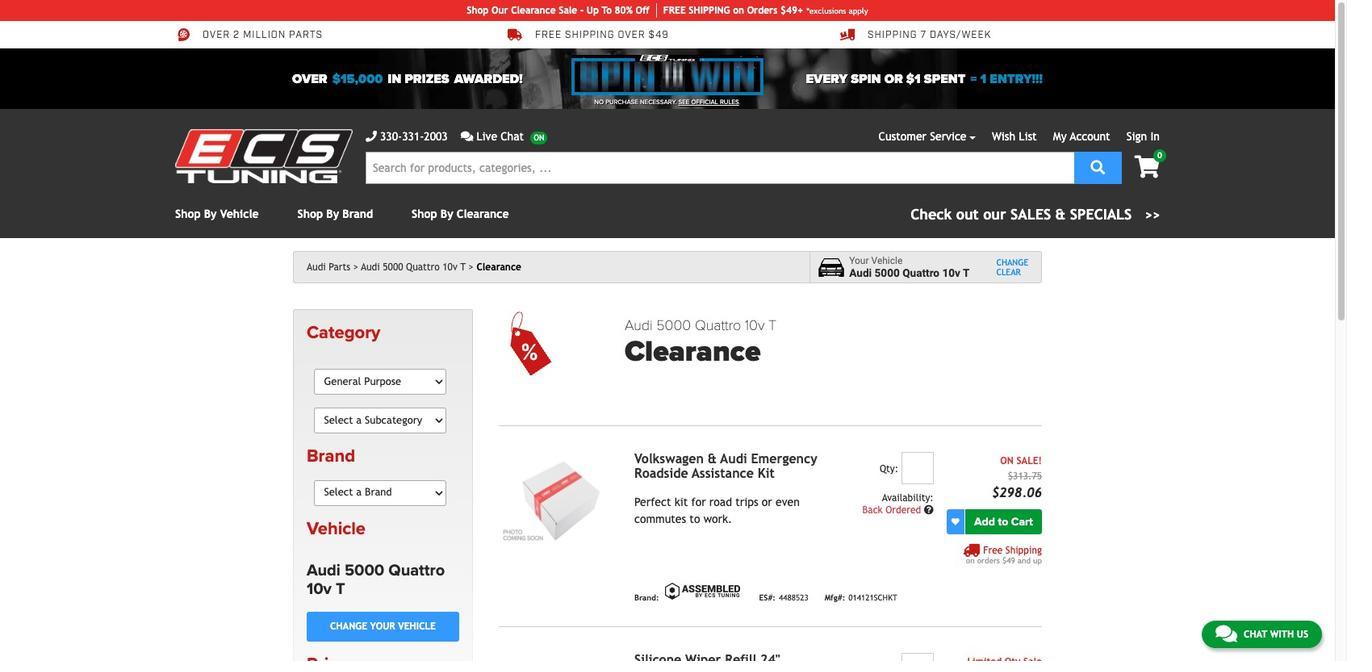 Task type: describe. For each thing, give the bounding box(es) containing it.
shipping 7 days/week link
[[840, 27, 992, 42]]

add to wish list image
[[952, 518, 960, 526]]

emergency
[[751, 451, 818, 466]]

over $15,000 in prizes
[[292, 71, 449, 87]]

audi parts link
[[307, 262, 358, 273]]

0 horizontal spatial $49
[[649, 29, 669, 41]]

by for brand
[[326, 207, 339, 220]]

clear
[[997, 267, 1021, 277]]

audi inside your vehicle audi 5000 quattro 10v t
[[849, 266, 872, 279]]

wish list link
[[992, 130, 1037, 143]]

on
[[1001, 455, 1014, 466]]

free for shipping
[[983, 545, 1003, 556]]

330-331-2003
[[380, 130, 448, 143]]

search image
[[1091, 159, 1105, 174]]

live chat link
[[461, 128, 548, 145]]

sales & specials link
[[911, 203, 1160, 225]]

mfg#:
[[825, 594, 846, 603]]

$313.75
[[1008, 470, 1042, 482]]

quattro inside your vehicle audi 5000 quattro 10v t
[[903, 266, 940, 279]]

over 2 million parts link
[[175, 27, 323, 42]]

prizes
[[405, 71, 449, 87]]

spent
[[924, 71, 966, 87]]

free for shipping
[[535, 29, 562, 41]]

shop by brand
[[298, 207, 373, 220]]

5000 inside your vehicle audi 5000 quattro 10v t
[[875, 266, 900, 279]]

trips
[[736, 495, 759, 508]]

free shipping over $49 link
[[508, 27, 669, 42]]

off
[[636, 5, 650, 16]]

our
[[492, 5, 508, 16]]

over for over $15,000 in prizes
[[292, 71, 328, 87]]

or inside perfect kit for road trips or even commutes to work.
[[762, 495, 772, 508]]

$49 inside free shipping on orders $49 and up
[[1003, 556, 1015, 565]]

2003
[[424, 130, 448, 143]]

mfg#: 014121schkt
[[825, 594, 897, 603]]

volkswagen & audi emergency roadside assistance kit
[[634, 451, 818, 481]]

service
[[930, 130, 967, 143]]

roadside
[[634, 466, 688, 481]]

to
[[602, 5, 612, 16]]

Search text field
[[366, 152, 1075, 184]]

sale!
[[1017, 455, 1042, 466]]

shipping inside free shipping on orders $49 and up
[[1006, 545, 1042, 556]]

shopping cart image
[[1135, 156, 1160, 178]]

official
[[691, 98, 718, 106]]

even
[[776, 495, 800, 508]]

shop by vehicle link
[[175, 207, 259, 220]]

road
[[710, 495, 732, 508]]

shop for shop by vehicle
[[175, 207, 201, 220]]

volkswagen
[[634, 451, 704, 466]]

audi parts
[[307, 262, 350, 273]]

my
[[1053, 130, 1067, 143]]

vehicle inside your vehicle audi 5000 quattro 10v t
[[871, 255, 903, 266]]

shop by brand link
[[298, 207, 373, 220]]

by for clearance
[[441, 207, 453, 220]]

list
[[1019, 130, 1037, 143]]

orders
[[747, 5, 778, 16]]

chat with us link
[[1202, 621, 1322, 648]]

rules
[[720, 98, 739, 106]]

7
[[921, 29, 927, 41]]

quattro inside audi 5000 quattro 10v t clearance
[[695, 316, 741, 334]]

thumbnail image image
[[499, 452, 622, 544]]

specials
[[1070, 206, 1132, 223]]

on sale! $313.75 $298.06
[[992, 455, 1042, 500]]

5000 inside audi 5000 quattro 10v t clearance
[[657, 316, 691, 334]]

1
[[980, 71, 987, 87]]

my account link
[[1053, 130, 1111, 143]]

work.
[[704, 512, 732, 525]]

by for vehicle
[[204, 207, 217, 220]]

change your vehicle link
[[307, 612, 459, 642]]

change your vehicle
[[330, 621, 436, 632]]

see
[[679, 98, 690, 106]]

free shipping on orders $49 and up
[[966, 545, 1042, 565]]

sign in link
[[1127, 130, 1160, 143]]

wish list
[[992, 130, 1037, 143]]

see official rules link
[[679, 98, 739, 107]]

audi 5000 quattro 10v t link
[[361, 262, 474, 273]]

free shipping over $49
[[535, 29, 669, 41]]

assistance
[[692, 466, 754, 481]]

brand:
[[634, 594, 659, 603]]

over for over 2 million parts
[[203, 29, 230, 41]]

cart
[[1011, 515, 1033, 529]]

331-
[[402, 130, 424, 143]]

volkswagen & audi emergency roadside assistance kit link
[[634, 451, 818, 481]]

in
[[1151, 130, 1160, 143]]

10v inside audi 5000 quattro 10v t clearance
[[745, 316, 765, 334]]

sales & specials
[[1011, 206, 1132, 223]]

ship
[[689, 5, 709, 16]]

in
[[388, 71, 401, 87]]

$1
[[906, 71, 921, 87]]

ordered
[[886, 504, 921, 516]]

shop our clearance sale - up to 80% off
[[467, 5, 650, 16]]

0 vertical spatial on
[[733, 5, 744, 16]]

audi inside volkswagen & audi emergency roadside assistance kit
[[720, 451, 747, 466]]

commutes
[[634, 512, 686, 525]]

free
[[663, 5, 686, 16]]

audi 5000 quattro 10v t clearance
[[625, 316, 777, 369]]

purchase
[[606, 98, 638, 106]]

shop by clearance
[[412, 207, 509, 220]]



Task type: vqa. For each thing, say whether or not it's contained in the screenshot.
the spin
yes



Task type: locate. For each thing, give the bounding box(es) containing it.
free down add
[[983, 545, 1003, 556]]

330-331-2003 link
[[366, 128, 448, 145]]

for
[[691, 495, 706, 508]]

0
[[1158, 151, 1162, 160]]

sign
[[1127, 130, 1147, 143]]

change left "your"
[[330, 621, 367, 632]]

1 horizontal spatial over
[[292, 71, 328, 87]]

sale
[[559, 5, 577, 16]]

2 horizontal spatial by
[[441, 207, 453, 220]]

1 horizontal spatial or
[[885, 71, 903, 87]]

0 vertical spatial &
[[1056, 206, 1066, 223]]

$298.06
[[992, 485, 1042, 500]]

1 vertical spatial change
[[330, 621, 367, 632]]

clear link
[[997, 267, 1029, 277]]

$49 left and
[[1003, 556, 1015, 565]]

shop by clearance link
[[412, 207, 509, 220]]

customer service
[[879, 130, 967, 143]]

es#:
[[759, 594, 776, 603]]

change link
[[997, 258, 1029, 267]]

0 horizontal spatial shipping
[[868, 29, 918, 41]]

1 vertical spatial on
[[966, 556, 975, 565]]

.
[[739, 98, 741, 106]]

1 horizontal spatial chat
[[1244, 629, 1268, 640]]

t inside audi 5000 quattro 10v t clearance
[[769, 316, 777, 334]]

1 vertical spatial chat
[[1244, 629, 1268, 640]]

over 2 million parts
[[203, 29, 323, 41]]

live chat
[[477, 130, 524, 143]]

ping
[[709, 5, 730, 16]]

0 horizontal spatial to
[[690, 512, 700, 525]]

& inside volkswagen & audi emergency roadside assistance kit
[[708, 451, 717, 466]]

comments image
[[461, 131, 473, 142]]

shop inside shop our clearance sale - up to 80% off link
[[467, 5, 489, 16]]

=
[[971, 71, 977, 87]]

back
[[863, 504, 883, 516]]

over down "parts"
[[292, 71, 328, 87]]

qty:
[[880, 463, 899, 474]]

shop our clearance sale - up to 80% off link
[[467, 3, 657, 18]]

customer service button
[[879, 128, 976, 145]]

up
[[587, 5, 599, 16]]

necessary.
[[640, 98, 677, 106]]

chat
[[501, 130, 524, 143], [1244, 629, 1268, 640]]

0 horizontal spatial chat
[[501, 130, 524, 143]]

0 horizontal spatial or
[[762, 495, 772, 508]]

clearance
[[511, 5, 556, 16], [457, 207, 509, 220], [477, 262, 521, 273], [625, 334, 761, 369]]

& right the volkswagen
[[708, 451, 717, 466]]

1 horizontal spatial by
[[326, 207, 339, 220]]

0 vertical spatial or
[[885, 71, 903, 87]]

shop by vehicle
[[175, 207, 259, 220]]

chat right live
[[501, 130, 524, 143]]

$15,000
[[332, 71, 383, 87]]

perfect
[[634, 495, 671, 508]]

change
[[997, 258, 1029, 267], [330, 621, 367, 632]]

by down ecs tuning image
[[204, 207, 217, 220]]

change for your
[[330, 621, 367, 632]]

0 vertical spatial change
[[997, 258, 1029, 267]]

3 by from the left
[[441, 207, 453, 220]]

perfect kit for road trips or even commutes to work.
[[634, 495, 800, 525]]

shipping down cart
[[1006, 545, 1042, 556]]

category
[[307, 322, 381, 343]]

kit
[[675, 495, 688, 508]]

change down sales
[[997, 258, 1029, 267]]

quattro
[[406, 262, 440, 273], [903, 266, 940, 279], [695, 316, 741, 334], [389, 561, 445, 580]]

1 vertical spatial &
[[708, 451, 717, 466]]

0 vertical spatial shipping
[[868, 29, 918, 41]]

account
[[1070, 130, 1111, 143]]

1 vertical spatial audi 5000 quattro 10v t
[[307, 561, 445, 599]]

vehicle
[[220, 207, 259, 220], [871, 255, 903, 266], [307, 518, 366, 539], [398, 621, 436, 632]]

on right ping
[[733, 5, 744, 16]]

over
[[203, 29, 230, 41], [292, 71, 328, 87]]

or left the $1
[[885, 71, 903, 87]]

shipping left 7
[[868, 29, 918, 41]]

t
[[460, 262, 466, 273], [963, 266, 970, 279], [769, 316, 777, 334], [336, 580, 345, 599]]

shop for shop by brand
[[298, 207, 323, 220]]

question circle image
[[924, 505, 934, 515]]

0 horizontal spatial on
[[733, 5, 744, 16]]

chat left with
[[1244, 629, 1268, 640]]

shop for shop by clearance
[[412, 207, 437, 220]]

with
[[1270, 629, 1294, 640]]

chat with us
[[1244, 629, 1309, 640]]

*exclusions apply link
[[807, 4, 868, 17]]

1 horizontal spatial change
[[997, 258, 1029, 267]]

0 horizontal spatial free
[[535, 29, 562, 41]]

over left 2
[[203, 29, 230, 41]]

or
[[885, 71, 903, 87], [762, 495, 772, 508]]

free ship ping on orders $49+ *exclusions apply
[[663, 5, 868, 16]]

014121schkt
[[849, 594, 897, 603]]

your
[[849, 255, 869, 266]]

1 vertical spatial $49
[[1003, 556, 1015, 565]]

es#: 4488523
[[759, 594, 809, 603]]

1 horizontal spatial on
[[966, 556, 975, 565]]

10v inside your vehicle audi 5000 quattro 10v t
[[942, 266, 961, 279]]

audi inside audi 5000 quattro 10v t clearance
[[625, 316, 653, 334]]

on left orders
[[966, 556, 975, 565]]

t inside your vehicle audi 5000 quattro 10v t
[[963, 266, 970, 279]]

availability:
[[882, 492, 934, 504]]

shipping inside shipping 7 days/week link
[[868, 29, 918, 41]]

by up audi 5000 quattro 10v t link
[[441, 207, 453, 220]]

0 horizontal spatial by
[[204, 207, 217, 220]]

free down shop our clearance sale - up to 80% off
[[535, 29, 562, 41]]

1 vertical spatial free
[[983, 545, 1003, 556]]

& right sales
[[1056, 206, 1066, 223]]

0 horizontal spatial change
[[330, 621, 367, 632]]

free inside free shipping on orders $49 and up
[[983, 545, 1003, 556]]

5000
[[383, 262, 403, 273], [875, 266, 900, 279], [657, 316, 691, 334], [345, 561, 384, 580]]

change for clear
[[997, 258, 1029, 267]]

shipping
[[868, 29, 918, 41], [1006, 545, 1042, 556]]

1 by from the left
[[204, 207, 217, 220]]

None number field
[[902, 452, 934, 484], [902, 653, 934, 661], [902, 452, 934, 484], [902, 653, 934, 661]]

2 by from the left
[[326, 207, 339, 220]]

& for audi
[[708, 451, 717, 466]]

on inside free shipping on orders $49 and up
[[966, 556, 975, 565]]

brand
[[343, 207, 373, 220], [307, 446, 355, 467]]

1 horizontal spatial shipping
[[1006, 545, 1042, 556]]

phone image
[[366, 131, 377, 142]]

to inside button
[[998, 515, 1009, 529]]

1 horizontal spatial &
[[1056, 206, 1066, 223]]

sales
[[1011, 206, 1051, 223]]

my account
[[1053, 130, 1111, 143]]

or right trips
[[762, 495, 772, 508]]

no
[[594, 98, 604, 106]]

million
[[243, 29, 286, 41]]

1 vertical spatial over
[[292, 71, 328, 87]]

to down for
[[690, 512, 700, 525]]

to inside perfect kit for road trips or even commutes to work.
[[690, 512, 700, 525]]

over
[[618, 29, 646, 41]]

on
[[733, 5, 744, 16], [966, 556, 975, 565]]

0 link
[[1122, 149, 1167, 180]]

audi 5000 quattro 10v t down shop by clearance
[[361, 262, 466, 273]]

0 vertical spatial over
[[203, 29, 230, 41]]

1 horizontal spatial $49
[[1003, 556, 1015, 565]]

by up 'audi parts' link
[[326, 207, 339, 220]]

comments image
[[1216, 624, 1237, 643]]

0 vertical spatial chat
[[501, 130, 524, 143]]

1 vertical spatial shipping
[[1006, 545, 1042, 556]]

1 vertical spatial brand
[[307, 446, 355, 467]]

0 horizontal spatial over
[[203, 29, 230, 41]]

ecs tuning 'spin to win' contest logo image
[[571, 55, 764, 95]]

& for specials
[[1056, 206, 1066, 223]]

audi
[[307, 262, 326, 273], [361, 262, 380, 273], [849, 266, 872, 279], [625, 316, 653, 334], [720, 451, 747, 466], [307, 561, 340, 580]]

$49+
[[781, 5, 803, 16]]

shop for shop our clearance sale - up to 80% off
[[467, 5, 489, 16]]

shipping 7 days/week
[[868, 29, 992, 41]]

your vehicle audi 5000 quattro 10v t
[[849, 255, 970, 279]]

audi 5000 quattro 10v t up "your"
[[307, 561, 445, 599]]

330-
[[380, 130, 402, 143]]

add
[[974, 515, 995, 529]]

parts
[[329, 262, 350, 273]]

0 vertical spatial free
[[535, 29, 562, 41]]

10v inside audi 5000 quattro 10v t
[[307, 580, 332, 599]]

ecs tuning image
[[175, 129, 353, 183]]

1 horizontal spatial free
[[983, 545, 1003, 556]]

1 horizontal spatial to
[[998, 515, 1009, 529]]

1 vertical spatial or
[[762, 495, 772, 508]]

$49 right over
[[649, 29, 669, 41]]

4488523
[[779, 594, 809, 603]]

0 vertical spatial brand
[[343, 207, 373, 220]]

clearance inside audi 5000 quattro 10v t clearance
[[625, 334, 761, 369]]

0 horizontal spatial &
[[708, 451, 717, 466]]

2
[[233, 29, 240, 41]]

free
[[535, 29, 562, 41], [983, 545, 1003, 556]]

and
[[1018, 556, 1031, 565]]

to right add
[[998, 515, 1009, 529]]

0 vertical spatial $49
[[649, 29, 669, 41]]

0 vertical spatial audi 5000 quattro 10v t
[[361, 262, 466, 273]]

live
[[477, 130, 497, 143]]

assembled by ecs - corporate logo image
[[662, 581, 743, 601]]

over inside over 2 million parts link
[[203, 29, 230, 41]]

to
[[690, 512, 700, 525], [998, 515, 1009, 529]]

shipping
[[565, 29, 615, 41]]



